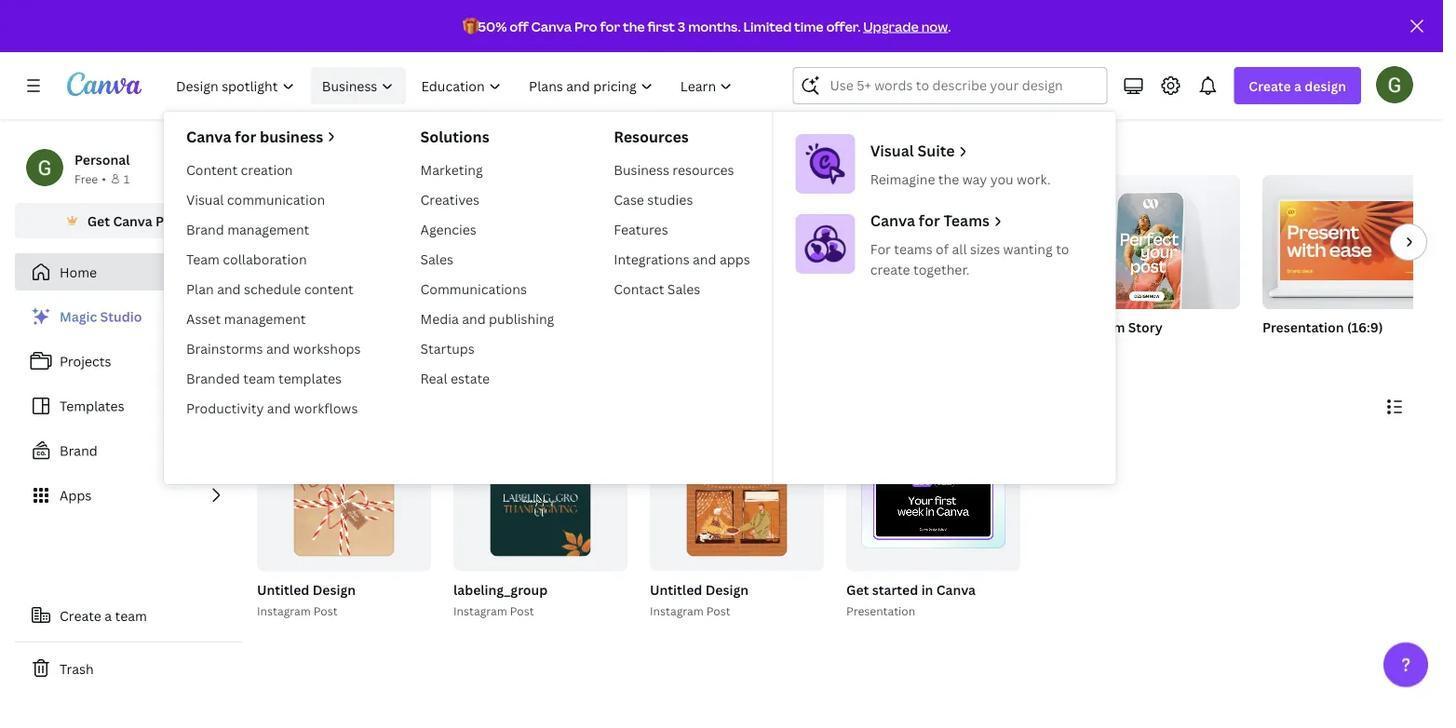 Task type: describe. For each thing, give the bounding box(es) containing it.
and for apps
[[693, 250, 717, 268]]

a for design
[[1295, 77, 1302, 95]]

together.
[[914, 260, 970, 278]]

visual suite
[[871, 141, 955, 161]]

magic studio link
[[15, 298, 242, 335]]

print products button
[[1005, 12, 1083, 108]]

productivity and workflows
[[186, 399, 358, 417]]

resources
[[673, 161, 734, 178]]

videos button
[[917, 12, 962, 108]]

plan
[[186, 280, 214, 298]]

brainstorms and workshops
[[186, 339, 361, 357]]

canva for business link
[[186, 127, 361, 147]]

contact sales
[[614, 280, 701, 298]]

0 vertical spatial for
[[600, 17, 620, 35]]

.
[[948, 17, 951, 35]]

off
[[510, 17, 529, 35]]

design
[[1305, 77, 1347, 95]]

more
[[1238, 78, 1267, 94]]

visual for visual suite
[[871, 141, 914, 161]]

to inside the "for teams of all sizes wanting to create together."
[[1056, 240, 1070, 257]]

agencies
[[420, 220, 477, 238]]

27
[[997, 550, 1008, 563]]

business for business resources
[[614, 161, 669, 178]]

instagram story group
[[1062, 168, 1240, 360]]

labeling_group
[[454, 581, 548, 599]]

management for brand management
[[227, 220, 309, 238]]

features
[[614, 220, 668, 238]]

list containing magic studio
[[15, 298, 242, 514]]

presentation (16:9)
[[1263, 318, 1384, 336]]

print
[[1005, 78, 1031, 94]]

untitled for 2nd untitled design button from the right
[[257, 581, 309, 599]]

whiteboard
[[458, 318, 533, 336]]

🎁 50% off canva pro for the first 3 months. limited time offer. upgrade now .
[[462, 17, 951, 35]]

for you button
[[396, 12, 440, 108]]

schedule
[[244, 280, 301, 298]]

case studies link
[[607, 184, 758, 214]]

you might want to try...
[[257, 138, 445, 161]]

untitled for second untitled design button from the left
[[650, 581, 702, 599]]

upgrade now button
[[863, 17, 948, 35]]

branded team templates
[[186, 369, 342, 387]]

whiteboards
[[592, 78, 661, 94]]

asset management
[[186, 310, 306, 327]]

canva for teams
[[871, 210, 990, 230]]

and for schedule
[[217, 280, 241, 298]]

1 of 27
[[972, 550, 1008, 563]]

get started in canva presentation
[[847, 581, 976, 619]]

productivity and workflows link
[[179, 393, 368, 423]]

business resources link
[[607, 155, 758, 184]]

home
[[60, 263, 97, 281]]

apps
[[720, 250, 750, 268]]

canva up content
[[186, 127, 231, 147]]

startups
[[420, 339, 475, 357]]

1 for untitled
[[382, 550, 388, 563]]

get for get started in canva presentation
[[847, 581, 869, 599]]

and for publishing
[[462, 310, 486, 327]]

brand for brand
[[60, 442, 98, 460]]

for you
[[398, 78, 439, 94]]

first
[[648, 17, 675, 35]]

plan and schedule content
[[186, 280, 354, 298]]

story
[[1128, 318, 1163, 336]]

the inside business 'menu'
[[939, 170, 960, 188]]

asset
[[186, 310, 221, 327]]

for for canva for teams
[[919, 210, 940, 230]]

docs
[[509, 78, 536, 94]]

projects link
[[15, 343, 242, 380]]

🎁
[[462, 17, 476, 35]]

suite
[[918, 141, 955, 161]]

time
[[794, 17, 824, 35]]

sizes
[[970, 240, 1000, 257]]

instagram inside 'instagram story 1080 × 1920 px'
[[1062, 318, 1125, 336]]

1 horizontal spatial pro
[[574, 17, 597, 35]]

marketing link
[[413, 155, 562, 184]]

templates
[[60, 397, 124, 415]]

want
[[343, 138, 383, 161]]

and for workflows
[[267, 399, 291, 417]]

websites
[[1124, 78, 1173, 94]]

apps link
[[15, 477, 242, 514]]

sales inside "link"
[[668, 280, 701, 298]]

pro inside button
[[156, 212, 177, 230]]

real estate link
[[413, 363, 562, 393]]

teams
[[894, 240, 933, 257]]

reimagine the way you work.
[[871, 170, 1051, 188]]

instagram post (square)
[[659, 318, 811, 336]]

magic
[[60, 308, 97, 325]]

instagram inside "group"
[[659, 318, 723, 336]]

business menu
[[164, 112, 1116, 484]]

brainstorms and workshops link
[[179, 333, 368, 363]]

2 untitled design button from the left
[[650, 579, 749, 602]]

doc group
[[257, 176, 436, 360]]

create for create a design
[[1249, 77, 1291, 95]]

brand management
[[186, 220, 309, 238]]

team collaboration
[[186, 250, 307, 268]]

canva right off
[[531, 17, 572, 35]]

in
[[922, 581, 934, 599]]

content creation link
[[179, 155, 368, 184]]

labeling_group instagram post
[[454, 581, 548, 619]]

business button
[[310, 67, 406, 104]]

presentation inside group
[[1263, 318, 1344, 336]]

resources
[[614, 127, 689, 147]]

50%
[[478, 17, 507, 35]]

12
[[407, 550, 418, 563]]

0 horizontal spatial 1
[[124, 171, 130, 186]]

free
[[75, 171, 98, 186]]

business for business
[[322, 77, 377, 95]]

get for get canva pro
[[87, 212, 110, 230]]

1080
[[1062, 343, 1090, 358]]

presentation inside the get started in canva presentation
[[847, 604, 916, 619]]

integrations
[[614, 250, 690, 268]]

0 vertical spatial to
[[387, 138, 404, 161]]

and for workshops
[[266, 339, 290, 357]]

templates
[[278, 369, 342, 387]]

docs button
[[500, 12, 545, 108]]

now
[[922, 17, 948, 35]]



Task type: vqa. For each thing, say whether or not it's contained in the screenshot.
For related to For teams of all sizes wanting to create together.
yes



Task type: locate. For each thing, give the bounding box(es) containing it.
for
[[398, 78, 416, 94], [871, 240, 891, 257]]

1 vertical spatial the
[[939, 170, 960, 188]]

workshops
[[293, 339, 361, 357]]

you
[[257, 138, 288, 161]]

for left first
[[600, 17, 620, 35]]

0 horizontal spatial get
[[87, 212, 110, 230]]

1 vertical spatial to
[[1056, 240, 1070, 257]]

and right plan
[[217, 280, 241, 298]]

0 horizontal spatial the
[[623, 17, 645, 35]]

0 vertical spatial get
[[87, 212, 110, 230]]

instagram story 1080 × 1920 px
[[1062, 318, 1163, 358]]

management for asset management
[[224, 310, 306, 327]]

1 design from the left
[[313, 581, 356, 599]]

you up solutions
[[418, 78, 439, 94]]

projects
[[60, 352, 111, 370]]

0 vertical spatial brand
[[186, 220, 224, 238]]

×
[[1093, 343, 1098, 358]]

marketing
[[420, 161, 483, 178]]

1 left 27
[[972, 550, 978, 563]]

business up you might want to try...
[[322, 77, 377, 95]]

team inside business 'menu'
[[243, 369, 275, 387]]

presentation (16:9) group
[[1263, 168, 1442, 360]]

1 horizontal spatial you
[[991, 170, 1014, 188]]

0 vertical spatial pro
[[574, 17, 597, 35]]

business resources
[[614, 161, 734, 178]]

group for instagram story
[[1062, 168, 1240, 321]]

create up trash
[[60, 607, 101, 624]]

0 horizontal spatial presentation
[[847, 604, 916, 619]]

communications
[[420, 280, 527, 298]]

whiteboard group
[[458, 176, 637, 360]]

1 horizontal spatial a
[[1295, 77, 1302, 95]]

content
[[186, 161, 238, 178]]

business up case studies
[[614, 161, 669, 178]]

for up try...
[[398, 78, 416, 94]]

1 vertical spatial create
[[60, 607, 101, 624]]

content
[[304, 280, 354, 298]]

1 horizontal spatial untitled design instagram post
[[650, 581, 749, 619]]

1 vertical spatial management
[[224, 310, 306, 327]]

brand inside 'link'
[[60, 442, 98, 460]]

case
[[614, 190, 644, 208]]

1 horizontal spatial untitled
[[650, 581, 702, 599]]

sales down "integrations and apps"
[[668, 280, 701, 298]]

designs
[[318, 396, 381, 419]]

get left started
[[847, 581, 869, 599]]

2 horizontal spatial of
[[980, 550, 994, 563]]

limited
[[744, 17, 792, 35]]

0 horizontal spatial design
[[313, 581, 356, 599]]

for for for you
[[398, 78, 416, 94]]

websites button
[[1124, 12, 1173, 108]]

0 horizontal spatial pro
[[156, 212, 177, 230]]

Search search field
[[830, 68, 1070, 103]]

for up the teams
[[919, 210, 940, 230]]

list
[[15, 298, 242, 514]]

2 horizontal spatial for
[[919, 210, 940, 230]]

1 horizontal spatial design
[[706, 581, 749, 599]]

create for create a team
[[60, 607, 101, 624]]

0 horizontal spatial create
[[60, 607, 101, 624]]

team collaboration link
[[179, 244, 368, 274]]

visual for visual communication
[[186, 190, 224, 208]]

agencies link
[[413, 214, 562, 244]]

1 vertical spatial for
[[235, 127, 256, 147]]

a for team
[[105, 607, 112, 624]]

0 vertical spatial sales
[[420, 250, 454, 268]]

creatives
[[420, 190, 480, 208]]

1 vertical spatial team
[[115, 607, 147, 624]]

to right the wanting
[[1056, 240, 1070, 257]]

personal
[[75, 150, 130, 168]]

create left design
[[1249, 77, 1291, 95]]

1 horizontal spatial team
[[243, 369, 275, 387]]

1 horizontal spatial 1
[[382, 550, 388, 563]]

sales down agencies
[[420, 250, 454, 268]]

real estate
[[420, 369, 490, 387]]

instagram inside labeling_group instagram post
[[454, 604, 507, 619]]

business inside dropdown button
[[322, 77, 377, 95]]

offer.
[[826, 17, 861, 35]]

a left design
[[1295, 77, 1302, 95]]

1 horizontal spatial untitled design button
[[650, 579, 749, 602]]

1 vertical spatial for
[[871, 240, 891, 257]]

instagram post (square) group
[[659, 176, 838, 360]]

2 design from the left
[[706, 581, 749, 599]]

0 vertical spatial management
[[227, 220, 309, 238]]

canva right in
[[937, 581, 976, 599]]

management up collaboration
[[227, 220, 309, 238]]

products
[[1034, 78, 1083, 94]]

post inside labeling_group instagram post
[[510, 604, 534, 619]]

and down branded team templates link
[[267, 399, 291, 417]]

for inside button
[[398, 78, 416, 94]]

group for doc
[[257, 176, 436, 310]]

create
[[871, 260, 910, 278]]

a inside dropdown button
[[1295, 77, 1302, 95]]

presentation left "(16:9)" on the right of page
[[1263, 318, 1344, 336]]

0 horizontal spatial a
[[105, 607, 112, 624]]

visual up reimagine at the top right of page
[[871, 141, 914, 161]]

you right way
[[991, 170, 1014, 188]]

brand up "team"
[[186, 220, 224, 238]]

canva for business
[[186, 127, 323, 147]]

visual communication link
[[179, 184, 368, 214]]

trash link
[[15, 650, 242, 687]]

sales link
[[413, 244, 562, 274]]

a inside button
[[105, 607, 112, 624]]

0 vertical spatial visual
[[871, 141, 914, 161]]

real
[[420, 369, 447, 387]]

0 horizontal spatial of
[[391, 550, 404, 563]]

0 horizontal spatial untitled
[[257, 581, 309, 599]]

work.
[[1017, 170, 1051, 188]]

you inside button
[[418, 78, 439, 94]]

1 vertical spatial presentation
[[847, 604, 916, 619]]

0 vertical spatial for
[[398, 78, 416, 94]]

media and publishing
[[420, 310, 554, 327]]

1 left 12
[[382, 550, 388, 563]]

get canva pro button
[[15, 203, 242, 238]]

get inside button
[[87, 212, 110, 230]]

brand link
[[15, 432, 242, 469]]

create inside button
[[60, 607, 101, 624]]

canva inside the get started in canva presentation
[[937, 581, 976, 599]]

create a design button
[[1234, 67, 1362, 104]]

labeling_group button
[[454, 579, 548, 602]]

group
[[1062, 168, 1240, 321], [1263, 168, 1442, 310], [257, 176, 436, 310], [458, 176, 637, 310], [659, 176, 838, 310], [860, 176, 1039, 310]]

1 right the •
[[124, 171, 130, 186]]

untitled
[[257, 581, 309, 599], [650, 581, 702, 599]]

whiteboards button
[[592, 12, 661, 108]]

1 untitled design button from the left
[[257, 579, 356, 602]]

group for instagram post (square)
[[659, 176, 838, 310]]

0 vertical spatial presentation
[[1263, 318, 1344, 336]]

and down the doc
[[266, 339, 290, 357]]

solutions
[[420, 127, 490, 147]]

1 vertical spatial a
[[105, 607, 112, 624]]

contact
[[614, 280, 664, 298]]

1 horizontal spatial the
[[939, 170, 960, 188]]

magic studio
[[60, 308, 142, 325]]

3
[[678, 17, 686, 35]]

team up the trash link
[[115, 607, 147, 624]]

0 horizontal spatial visual
[[186, 190, 224, 208]]

1 for get
[[972, 550, 978, 563]]

1 horizontal spatial to
[[1056, 240, 1070, 257]]

0 vertical spatial the
[[623, 17, 645, 35]]

presentation
[[1263, 318, 1344, 336], [847, 604, 916, 619]]

productivity
[[186, 399, 264, 417]]

create a design
[[1249, 77, 1347, 95]]

brand for brand management
[[186, 220, 224, 238]]

reimagine
[[871, 170, 935, 188]]

0 horizontal spatial brand
[[60, 442, 98, 460]]

for inside the "for teams of all sizes wanting to create together."
[[871, 240, 891, 257]]

top level navigation element
[[164, 67, 1116, 484]]

pro right off
[[574, 17, 597, 35]]

gary orlando image
[[1376, 66, 1414, 103]]

2 horizontal spatial 1
[[972, 550, 978, 563]]

1 vertical spatial sales
[[668, 280, 701, 298]]

0 horizontal spatial untitled design instagram post
[[257, 581, 356, 619]]

2 untitled design instagram post from the left
[[650, 581, 749, 619]]

1 horizontal spatial sales
[[668, 280, 701, 298]]

doc
[[257, 318, 282, 336]]

0 horizontal spatial team
[[115, 607, 147, 624]]

group for whiteboard
[[458, 176, 637, 310]]

canva up the teams
[[871, 210, 915, 230]]

visual down content
[[186, 190, 224, 208]]

1 vertical spatial brand
[[60, 442, 98, 460]]

recent
[[257, 396, 314, 419]]

canva inside button
[[113, 212, 152, 230]]

0 horizontal spatial to
[[387, 138, 404, 161]]

0 horizontal spatial for
[[235, 127, 256, 147]]

1 untitled design instagram post from the left
[[257, 581, 356, 619]]

1 horizontal spatial business
[[614, 161, 669, 178]]

for for for teams of all sizes wanting to create together.
[[871, 240, 891, 257]]

wanting
[[1004, 240, 1053, 257]]

a up the trash link
[[105, 607, 112, 624]]

0 vertical spatial create
[[1249, 77, 1291, 95]]

1 horizontal spatial of
[[936, 240, 949, 257]]

business inside 'menu'
[[614, 161, 669, 178]]

0 horizontal spatial business
[[322, 77, 377, 95]]

for for canva for business
[[235, 127, 256, 147]]

instagram
[[659, 318, 723, 336], [1062, 318, 1125, 336], [257, 604, 311, 619], [454, 604, 507, 619], [650, 604, 704, 619]]

1 vertical spatial business
[[614, 161, 669, 178]]

1 horizontal spatial get
[[847, 581, 869, 599]]

canva
[[531, 17, 572, 35], [186, 127, 231, 147], [871, 210, 915, 230], [113, 212, 152, 230], [937, 581, 976, 599]]

brand up apps
[[60, 442, 98, 460]]

0 horizontal spatial sales
[[420, 250, 454, 268]]

create a team button
[[15, 597, 242, 634]]

management inside 'link'
[[224, 310, 306, 327]]

0 horizontal spatial you
[[418, 78, 439, 94]]

plan and schedule content link
[[179, 274, 368, 304]]

visual communication
[[186, 190, 325, 208]]

1 untitled from the left
[[257, 581, 309, 599]]

get
[[87, 212, 110, 230], [847, 581, 869, 599]]

the left first
[[623, 17, 645, 35]]

you inside business 'menu'
[[991, 170, 1014, 188]]

startups link
[[413, 333, 562, 363]]

1920
[[1101, 343, 1127, 358]]

upgrade
[[863, 17, 919, 35]]

team
[[243, 369, 275, 387], [115, 607, 147, 624]]

team
[[186, 250, 220, 268]]

months.
[[688, 17, 741, 35]]

1 horizontal spatial create
[[1249, 77, 1291, 95]]

of inside the "for teams of all sizes wanting to create together."
[[936, 240, 949, 257]]

print products
[[1005, 78, 1083, 94]]

1
[[124, 171, 130, 186], [382, 550, 388, 563], [972, 550, 978, 563]]

0 vertical spatial a
[[1295, 77, 1302, 95]]

and
[[693, 250, 717, 268], [217, 280, 241, 298], [462, 310, 486, 327], [266, 339, 290, 357], [267, 399, 291, 417]]

2 vertical spatial for
[[919, 210, 940, 230]]

get down the •
[[87, 212, 110, 230]]

0 horizontal spatial untitled design button
[[257, 579, 356, 602]]

management down plan and schedule content
[[224, 310, 306, 327]]

of for get started in canva
[[980, 550, 994, 563]]

create inside dropdown button
[[1249, 77, 1291, 95]]

of left 27
[[980, 550, 994, 563]]

1 horizontal spatial for
[[600, 17, 620, 35]]

to left try...
[[387, 138, 404, 161]]

and down communications on the left top of page
[[462, 310, 486, 327]]

of left all
[[936, 240, 949, 257]]

presentation down started
[[847, 604, 916, 619]]

the left way
[[939, 170, 960, 188]]

you
[[418, 78, 439, 94], [991, 170, 1014, 188]]

1 horizontal spatial presentation
[[1263, 318, 1344, 336]]

and left apps
[[693, 250, 717, 268]]

asset management link
[[179, 304, 368, 333]]

recent designs
[[257, 396, 381, 419]]

team up the 'productivity and workflows'
[[243, 369, 275, 387]]

creatives link
[[413, 184, 562, 214]]

0 vertical spatial team
[[243, 369, 275, 387]]

presentations
[[693, 78, 769, 94]]

the
[[623, 17, 645, 35], [939, 170, 960, 188]]

media
[[836, 78, 870, 94]]

1 vertical spatial visual
[[186, 190, 224, 208]]

and inside 'link'
[[267, 399, 291, 417]]

pro
[[574, 17, 597, 35], [156, 212, 177, 230]]

1 horizontal spatial brand
[[186, 220, 224, 238]]

brand management link
[[179, 214, 368, 244]]

2 untitled from the left
[[650, 581, 702, 599]]

canva up home 'link'
[[113, 212, 152, 230]]

None search field
[[793, 67, 1108, 104]]

post inside "group"
[[726, 318, 754, 336]]

0 vertical spatial you
[[418, 78, 439, 94]]

content creation
[[186, 161, 293, 178]]

studio
[[100, 308, 142, 325]]

videos
[[921, 78, 958, 94]]

pro up home 'link'
[[156, 212, 177, 230]]

team inside button
[[115, 607, 147, 624]]

presentations button
[[693, 12, 769, 108]]

for up create
[[871, 240, 891, 257]]

1 vertical spatial get
[[847, 581, 869, 599]]

of for untitled design
[[391, 550, 404, 563]]

1 vertical spatial you
[[991, 170, 1014, 188]]

px
[[1130, 343, 1143, 358]]

brand inside business 'menu'
[[186, 220, 224, 238]]

1 horizontal spatial for
[[871, 240, 891, 257]]

1 vertical spatial pro
[[156, 212, 177, 230]]

of left 12
[[391, 550, 404, 563]]

of
[[936, 240, 949, 257], [391, 550, 404, 563], [980, 550, 994, 563]]

for left you
[[235, 127, 256, 147]]

0 horizontal spatial for
[[398, 78, 416, 94]]

workflows
[[294, 399, 358, 417]]

get inside the get started in canva presentation
[[847, 581, 869, 599]]

0 vertical spatial business
[[322, 77, 377, 95]]

branded team templates link
[[179, 363, 368, 393]]

1 horizontal spatial visual
[[871, 141, 914, 161]]



